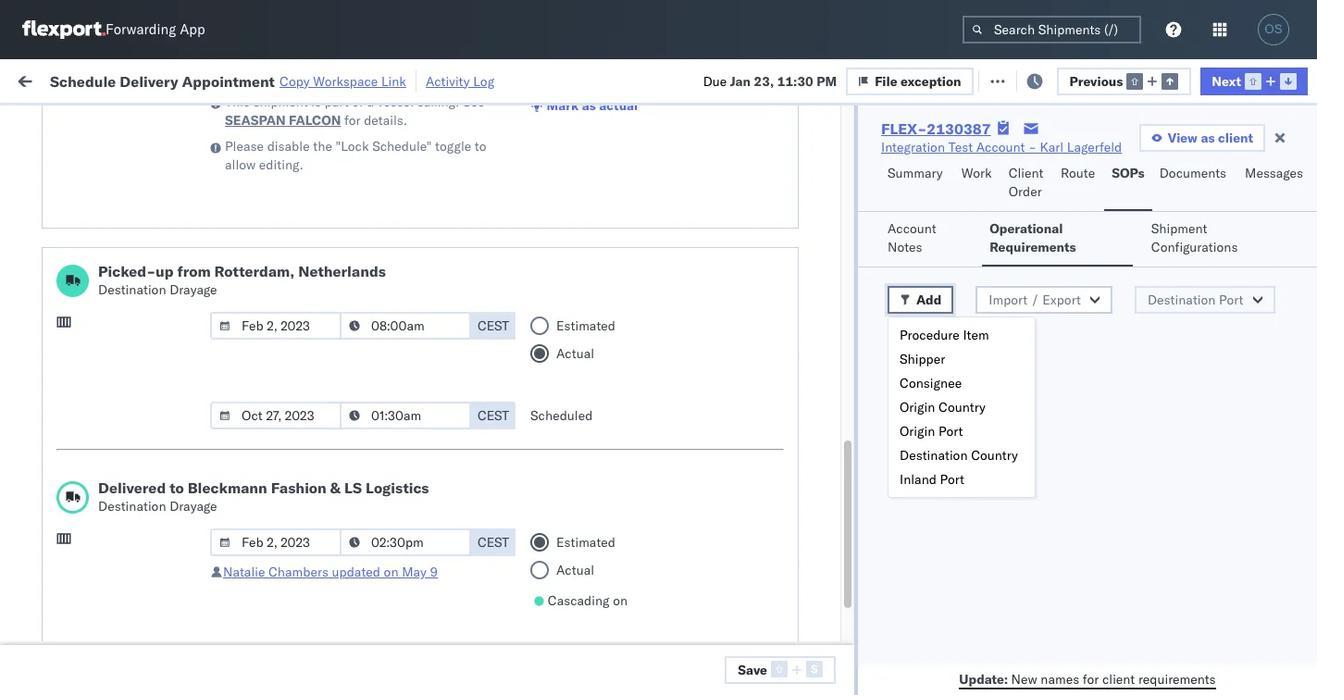 Task type: locate. For each thing, give the bounding box(es) containing it.
confirm up the 'confirm delivery' "link" at the bottom left of the page
[[43, 377, 90, 394]]

3 schedule delivery appointment link from the top
[[43, 630, 228, 649]]

west
[[864, 550, 894, 567]]

exception up 'flex-2130387'
[[901, 73, 961, 89]]

link
[[381, 73, 406, 89]]

1 vertical spatial schedule delivery appointment link
[[43, 345, 228, 363]]

11:30
[[777, 73, 814, 89], [298, 510, 334, 526]]

1 customs from the top
[[88, 255, 140, 272]]

2 drayage from the top
[[170, 498, 217, 515]]

confirm pickup from los angeles, ca button
[[43, 376, 263, 415]]

schedule delivery appointment copy workspace link
[[50, 72, 406, 90]]

mbl/maw
[[1261, 151, 1317, 165]]

a
[[367, 94, 374, 110]]

2 mmm d, yyyy text field from the top
[[210, 529, 342, 556]]

0 vertical spatial port
[[1219, 292, 1244, 308]]

6 fcl from the top
[[608, 550, 631, 567]]

on for 205
[[454, 72, 469, 88]]

1 actual from the top
[[556, 345, 594, 362]]

schedule pickup from los angeles, ca down ready
[[43, 133, 250, 168]]

message
[[250, 72, 301, 88]]

0 vertical spatial import
[[157, 72, 199, 88]]

pickup for 2:59 am est, dec 14, 2022
[[101, 296, 141, 312]]

2 vertical spatial schedule delivery appointment button
[[43, 630, 228, 650]]

0 vertical spatial client
[[1218, 130, 1254, 146]]

1 horizontal spatial for
[[344, 112, 361, 129]]

1 origin from the top
[[900, 399, 935, 416]]

0 vertical spatial work
[[202, 72, 235, 88]]

2 2:59 am edt, nov 5, 2022 from the top
[[298, 225, 461, 241]]

8 fcl from the top
[[608, 632, 631, 649]]

1 horizontal spatial 11:30
[[777, 73, 814, 89]]

sops
[[1112, 165, 1145, 181]]

1 vertical spatial netherlands
[[43, 518, 115, 535]]

integration test account - karl lagerfeld up update:
[[807, 632, 1048, 649]]

3 ocean fcl from the top
[[567, 306, 631, 323]]

1 vertical spatial confirm
[[43, 427, 90, 444]]

2 vertical spatial on
[[613, 593, 628, 609]]

customs down schedule pickup from rotterdam, netherlands
[[88, 581, 140, 598]]

0 vertical spatial to
[[475, 138, 487, 155]]

1 vertical spatial 23,
[[411, 387, 431, 404]]

schedule pickup from los angeles, ca for 2:59 am est, dec 14, 2022
[[43, 296, 250, 331]]

view as client
[[1168, 130, 1254, 146]]

on left may
[[384, 564, 399, 580]]

schedule pickup from rotterdam, netherlands link
[[43, 499, 263, 536]]

bosch ocean test
[[687, 143, 793, 160], [807, 143, 913, 160], [687, 184, 793, 200], [807, 184, 913, 200], [687, 225, 793, 241], [807, 225, 913, 241], [687, 265, 793, 282], [807, 265, 913, 282], [687, 306, 793, 323], [807, 306, 913, 323], [687, 347, 793, 363], [807, 347, 913, 363], [687, 387, 793, 404], [807, 387, 913, 404], [687, 428, 793, 445], [807, 428, 913, 445]]

23, down 13,
[[416, 510, 436, 526]]

from
[[144, 133, 171, 150], [144, 214, 171, 231], [177, 262, 211, 281], [144, 296, 171, 312], [137, 377, 164, 394], [144, 459, 171, 475], [144, 499, 171, 516], [144, 540, 171, 557]]

3 flex-1889466 from the top
[[1022, 387, 1118, 404]]

2:59 am est, jan 13, 2023
[[298, 469, 464, 486]]

summary button
[[880, 156, 954, 211]]

1 vertical spatial estimated
[[556, 534, 616, 551]]

estimated
[[556, 318, 616, 334], [556, 534, 616, 551]]

1 vertical spatial upload customs clearance documents
[[43, 581, 203, 616]]

1 horizontal spatial exception
[[1026, 72, 1087, 88]]

destination down configurations on the top right of the page
[[1148, 292, 1216, 308]]

2 vertical spatial nov
[[385, 265, 409, 282]]

actual up cascading
[[556, 562, 594, 579]]

import work
[[157, 72, 235, 88]]

this shipment is part of a vessel sailing. see seaspan falcon for details.
[[225, 94, 485, 129]]

cascading on
[[548, 593, 628, 609]]

angeles, inside confirm pickup from los angeles, ca
[[191, 377, 242, 394]]

angeles, up natalie
[[199, 540, 250, 557]]

0 vertical spatial netherlands
[[298, 262, 386, 281]]

schedule delivery appointment
[[43, 183, 228, 200], [43, 346, 228, 362], [43, 631, 228, 648]]

destination inside delivered to bleckmann fashion & ls logistics destination drayage
[[98, 498, 166, 515]]

schedule pickup from los angeles, ca button for 2:59 am est, jan 25, 2023
[[43, 539, 263, 578]]

netherlands inside picked-up from rotterdam, netherlands destination drayage
[[298, 262, 386, 281]]

schedule pickup from los angeles, ca button down upload customs clearance documents button
[[43, 295, 263, 334]]

operational requirements
[[990, 220, 1076, 256]]

0 horizontal spatial as
[[582, 97, 596, 114]]

est, right &
[[354, 469, 382, 486]]

angeles,
[[199, 133, 250, 150], [199, 214, 250, 231], [199, 296, 250, 312], [191, 377, 242, 394], [199, 459, 250, 475], [199, 540, 250, 557]]

to
[[475, 138, 487, 155], [170, 479, 184, 497]]

customs left up
[[88, 255, 140, 272]]

5 schedule pickup from los angeles, ca link from the top
[[43, 539, 263, 576]]

759
[[341, 72, 365, 88]]

est, down 2:00 am est, nov 9, 2022
[[354, 306, 382, 323]]

3 schedule pickup from los angeles, ca link from the top
[[43, 295, 263, 332]]

on left log
[[454, 72, 469, 88]]

est, for 11:30 pm est, jan 23, 2023
[[361, 510, 389, 526]]

1 vertical spatial edt,
[[354, 225, 383, 241]]

est, for 2:00 am est, nov 9, 2022
[[354, 265, 382, 282]]

sops button
[[1105, 156, 1152, 211]]

3 -- : -- -- text field from the top
[[340, 529, 471, 556]]

1 vertical spatial work
[[962, 165, 992, 181]]

1846748 up export
[[1062, 265, 1118, 282]]

1 vertical spatial test1234
[[1261, 184, 1317, 200]]

netherlands inside schedule pickup from rotterdam, netherlands
[[43, 518, 115, 535]]

2 am from the top
[[329, 225, 351, 241]]

schedule pickup from los angeles, ca button up up
[[43, 213, 263, 252]]

0 horizontal spatial client
[[1103, 671, 1135, 687]]

5 ocean fcl from the top
[[567, 428, 631, 445]]

4 ca from the top
[[43, 396, 60, 412]]

from up confirm delivery
[[137, 377, 164, 394]]

2 5, from the top
[[413, 225, 425, 241]]

pickup down picked-
[[101, 296, 141, 312]]

from down ready
[[144, 133, 171, 150]]

"lock
[[336, 138, 369, 155]]

4 hlxu626948 from the top
[[1239, 265, 1317, 281]]

11:30 right due
[[777, 73, 814, 89]]

0 vertical spatial test1234
[[1261, 143, 1317, 160]]

5 schedule pickup from los angeles, ca from the top
[[43, 540, 250, 575]]

2:59 am edt, nov 5, 2022 down details.
[[298, 143, 461, 160]]

pickup inside schedule pickup from rotterdam, netherlands
[[101, 499, 141, 516]]

copy workspace link button
[[280, 73, 406, 89]]

0 vertical spatial 5,
[[413, 143, 425, 160]]

1 upload customs clearance documents from the top
[[43, 255, 203, 290]]

flex-
[[881, 119, 927, 138], [1022, 143, 1062, 160], [1022, 184, 1062, 200], [1022, 225, 1062, 241], [1022, 265, 1062, 282], [1022, 306, 1062, 323], [1022, 347, 1062, 363], [1022, 387, 1062, 404], [1022, 428, 1062, 445], [1022, 469, 1062, 486]]

activity
[[426, 73, 470, 89]]

file exception up 'flex-2130387'
[[875, 73, 961, 89]]

0 vertical spatial drayage
[[170, 281, 217, 298]]

4 schedule pickup from los angeles, ca button from the top
[[43, 458, 263, 497]]

schedule pickup from los angeles, ca link down ready
[[43, 132, 263, 169]]

3 1889466 from the top
[[1062, 387, 1118, 404]]

2 vertical spatial documents
[[43, 599, 110, 616]]

schedule pickup from los angeles, ca link up up
[[43, 213, 263, 250]]

schedule pickup from los angeles, ca link down upload customs clearance documents button
[[43, 295, 263, 332]]

est, for 2:59 am est, dec 14, 2022
[[354, 306, 382, 323]]

as right view
[[1201, 130, 1215, 146]]

los inside confirm pickup from los angeles, ca
[[167, 377, 188, 394]]

nov for upload customs clearance documents
[[385, 265, 409, 282]]

1 horizontal spatial file exception
[[1001, 72, 1087, 88]]

5 2:59 from the top
[[298, 550, 326, 567]]

4 1846748 from the top
[[1062, 265, 1118, 282]]

1 clearance from the top
[[143, 255, 203, 272]]

work inside 'button'
[[962, 165, 992, 181]]

1 drayage from the top
[[170, 281, 217, 298]]

import for import / export
[[989, 292, 1028, 308]]

cest left scheduled
[[478, 407, 509, 424]]

pickup inside confirm pickup from los angeles, ca
[[93, 377, 133, 394]]

pickup for 2:59 am est, jan 13, 2023
[[101, 459, 141, 475]]

rotterdam, inside picked-up from rotterdam, netherlands destination drayage
[[214, 262, 295, 281]]

1 upload from the top
[[43, 255, 85, 272]]

5, up 9,
[[413, 225, 425, 241]]

2022 right 14,
[[436, 306, 468, 323]]

edt, down details.
[[354, 143, 383, 160]]

destination down picked-
[[98, 281, 166, 298]]

clearance inside upload customs clearance documents button
[[143, 255, 203, 272]]

1 vertical spatial schedule delivery appointment button
[[43, 345, 228, 365]]

0 vertical spatial edt,
[[354, 143, 383, 160]]

1 schedule pickup from los angeles, ca from the top
[[43, 133, 250, 168]]

pickup for 2:59 am est, jan 25, 2023
[[101, 540, 141, 557]]

4 schedule pickup from los angeles, ca from the top
[[43, 459, 250, 494]]

flex-2130387 link
[[881, 119, 991, 138]]

pickup for 2:59 am edt, nov 5, 2022
[[101, 133, 141, 150]]

file
[[1001, 72, 1023, 88], [875, 73, 898, 89]]

nov left 9,
[[385, 265, 409, 282]]

1 horizontal spatial to
[[475, 138, 487, 155]]

2:59 left the updated
[[298, 550, 326, 567]]

0 vertical spatial origin
[[900, 399, 935, 416]]

jan for 8:30 pm est, jan 30, 2023
[[384, 632, 405, 649]]

dec left the 24,
[[385, 428, 409, 445]]

los
[[174, 133, 195, 150], [174, 214, 195, 231], [174, 296, 195, 312], [167, 377, 188, 394], [174, 459, 195, 475], [174, 540, 195, 557]]

from inside confirm pickup from los angeles, ca
[[137, 377, 164, 394]]

0 vertical spatial documents
[[1160, 165, 1227, 181]]

container numbers button
[[1131, 140, 1233, 173]]

resize handle column header
[[265, 143, 287, 695], [470, 143, 493, 695], [535, 143, 557, 695], [655, 143, 678, 695], [776, 143, 798, 695], [961, 143, 983, 695], [1109, 143, 1131, 695], [1229, 143, 1252, 695], [1270, 143, 1292, 695]]

flex-1893174
[[1022, 469, 1118, 486]]

am right the 2:00
[[329, 265, 351, 282]]

1 vertical spatial drayage
[[170, 498, 217, 515]]

1 horizontal spatial on
[[454, 72, 469, 88]]

integration up summary
[[881, 139, 945, 156]]

2 vertical spatial schedule delivery appointment link
[[43, 630, 228, 649]]

5 am from the top
[[329, 428, 351, 445]]

risk
[[384, 72, 405, 88]]

for right names
[[1083, 671, 1099, 687]]

os
[[1265, 22, 1283, 36]]

0 horizontal spatial to
[[170, 479, 184, 497]]

9:00
[[298, 428, 326, 445]]

0 vertical spatial confirm
[[43, 377, 90, 394]]

1 schedule pickup from los angeles, ca button from the top
[[43, 132, 263, 171]]

drayage inside picked-up from rotterdam, netherlands destination drayage
[[170, 281, 217, 298]]

consignee down shipper
[[900, 375, 962, 392]]

test1234 for 2:59 am edt, nov 5, 2022
[[1261, 143, 1317, 160]]

destination up "inland"
[[900, 447, 968, 464]]

appointment down the allow
[[152, 183, 228, 200]]

1 vertical spatial on
[[384, 564, 399, 580]]

30,
[[408, 632, 428, 649]]

1 horizontal spatial client
[[1218, 130, 1254, 146]]

23, up the 24,
[[411, 387, 431, 404]]

nov down snoozed at top
[[386, 143, 410, 160]]

fcl for 2:59 am est, dec 14, 2022
[[608, 306, 631, 323]]

ca for 7:00 pm est, dec 23, 2022
[[43, 396, 60, 412]]

1846748 down the route
[[1062, 184, 1118, 200]]

2130387
[[927, 119, 991, 138]]

consignee right demo on the right bottom of the page
[[776, 469, 839, 486]]

1 vertical spatial -- : -- -- text field
[[340, 402, 471, 430]]

drayage inside delivered to bleckmann fashion & ls logistics destination drayage
[[170, 498, 217, 515]]

from inside schedule pickup from rotterdam, netherlands
[[144, 499, 171, 516]]

0 vertical spatial schedule delivery appointment button
[[43, 182, 228, 202]]

schedule pickup from los angeles, ca button for 2:59 am est, jan 13, 2023
[[43, 458, 263, 497]]

0 vertical spatial upload customs clearance documents link
[[43, 254, 263, 291]]

0
[[888, 377, 896, 393]]

batch
[[1213, 72, 1249, 88]]

to inside delivered to bleckmann fashion & ls logistics destination drayage
[[170, 479, 184, 497]]

1 vertical spatial cest
[[478, 407, 509, 424]]

1 vertical spatial 2:59 am edt, nov 5, 2022
[[298, 225, 461, 241]]

names
[[1041, 671, 1080, 687]]

2:59 down the 2:00
[[298, 306, 326, 323]]

blocked,
[[228, 114, 274, 128]]

Search Shipments (/) text field
[[963, 16, 1142, 44]]

1 1846748 from the top
[[1062, 143, 1118, 160]]

netherlands for up
[[298, 262, 386, 281]]

1 test1234 from the top
[[1261, 143, 1317, 160]]

2 1889466 from the top
[[1062, 347, 1118, 363]]

cest right 25,
[[478, 534, 509, 551]]

2 schedule delivery appointment link from the top
[[43, 345, 228, 363]]

2 cest from the top
[[478, 407, 509, 424]]

flex
[[992, 151, 1013, 165]]

integration
[[881, 139, 945, 156], [807, 510, 871, 526], [807, 591, 871, 608], [807, 632, 871, 649]]

0 vertical spatial nov
[[386, 143, 410, 160]]

2 ocean fcl from the top
[[567, 265, 631, 282]]

1893174
[[1062, 469, 1118, 486]]

for left work,
[[178, 114, 193, 128]]

1 vertical spatial nov
[[386, 225, 410, 241]]

account
[[976, 139, 1025, 156], [888, 220, 937, 237], [902, 510, 951, 526], [902, 591, 951, 608], [902, 632, 951, 649]]

confirm delivery button
[[43, 426, 141, 447]]

from for 2:59 am est, jan 25, 2023
[[144, 540, 171, 557]]

rotterdam, inside schedule pickup from rotterdam, netherlands
[[174, 499, 240, 516]]

netherlands up the 2:59 am est, dec 14, 2022
[[298, 262, 386, 281]]

work up this
[[202, 72, 235, 88]]

1 vertical spatial customs
[[88, 581, 140, 598]]

schedule delivery appointment link for second schedule delivery appointment button from the bottom
[[43, 345, 228, 363]]

1 horizontal spatial work
[[962, 165, 992, 181]]

6 ca from the top
[[43, 559, 60, 575]]

9 resize handle column header from the left
[[1270, 143, 1292, 695]]

documents for 2nd upload customs clearance documents link from the bottom of the page
[[43, 274, 110, 290]]

1 vertical spatial clearance
[[143, 581, 203, 598]]

0 vertical spatial dec
[[385, 306, 409, 323]]

delivery for second schedule delivery appointment button from the bottom
[[101, 346, 148, 362]]

0 horizontal spatial for
[[178, 114, 193, 128]]

0 vertical spatial schedule delivery appointment link
[[43, 182, 228, 200]]

2 vertical spatial cest
[[478, 534, 509, 551]]

on right cascading
[[613, 593, 628, 609]]

8 resize handle column header from the left
[[1229, 143, 1252, 695]]

4 schedule pickup from los angeles, ca link from the top
[[43, 458, 263, 495]]

1 horizontal spatial import
[[989, 292, 1028, 308]]

previous
[[1070, 73, 1123, 89]]

am down 2:00 am est, nov 9, 2022
[[329, 306, 351, 323]]

mmm d, yyyy text field for fashion
[[210, 529, 342, 556]]

2:59
[[298, 143, 326, 160], [298, 225, 326, 241], [298, 306, 326, 323], [298, 469, 326, 486], [298, 550, 326, 567]]

confirm delivery link
[[43, 426, 141, 445]]

3 schedule delivery appointment from the top
[[43, 631, 228, 648]]

for down of
[[344, 112, 361, 129]]

integration up save 'button'
[[807, 632, 871, 649]]

MMM D, YYYY text field
[[210, 312, 342, 340], [210, 529, 342, 556]]

2 vertical spatial dec
[[385, 428, 409, 445]]

4 1889466 from the top
[[1062, 428, 1118, 445]]

jan
[[730, 73, 751, 89], [385, 469, 406, 486], [392, 510, 413, 526], [385, 550, 406, 567], [384, 632, 405, 649]]

0 vertical spatial 11:30
[[777, 73, 814, 89]]

as inside button
[[1201, 130, 1215, 146]]

actual
[[556, 345, 594, 362], [556, 562, 594, 579]]

import for import work
[[157, 72, 199, 88]]

customs
[[88, 255, 140, 272], [88, 581, 140, 598]]

1 schedule delivery appointment link from the top
[[43, 182, 228, 200]]

1 horizontal spatial as
[[1201, 130, 1215, 146]]

est, down ls
[[361, 510, 389, 526]]

2023 for 2:59 am est, jan 13, 2023
[[432, 469, 464, 486]]

am down falcon
[[329, 143, 351, 160]]

2 actual from the top
[[556, 562, 594, 579]]

work,
[[196, 114, 225, 128]]

netherlands down delivered
[[43, 518, 115, 535]]

am
[[329, 143, 351, 160], [329, 225, 351, 241], [329, 265, 351, 282], [329, 306, 351, 323], [329, 428, 351, 445], [329, 469, 351, 486], [329, 550, 351, 567]]

appointment for 1st schedule delivery appointment button from the bottom of the page
[[152, 631, 228, 648]]

delivery inside "link"
[[93, 427, 141, 444]]

ocean fcl for 2:00 am est, nov 9, 2022
[[567, 265, 631, 282]]

1 edt, from the top
[[354, 143, 383, 160]]

1 fcl from the top
[[608, 225, 631, 241]]

am right fashion
[[329, 469, 351, 486]]

1 vertical spatial 11:30
[[298, 510, 334, 526]]

2 schedule pickup from los angeles, ca link from the top
[[43, 213, 263, 250]]

0 horizontal spatial requirements
[[899, 377, 977, 393]]

origin up "inland"
[[900, 423, 935, 440]]

0 vertical spatial mmm d, yyyy text field
[[210, 312, 342, 340]]

hlxu626948 up uetu523847
[[1239, 265, 1317, 281]]

dec left 14,
[[385, 306, 409, 323]]

integration down bookings
[[807, 510, 871, 526]]

from for 2:59 am est, jan 13, 2023
[[144, 459, 171, 475]]

route
[[1061, 165, 1095, 181]]

schedule delivery appointment link for 3rd schedule delivery appointment button from the bottom of the page
[[43, 182, 228, 200]]

3 resize handle column header from the left
[[535, 143, 557, 695]]

1 schedule pickup from los angeles, ca link from the top
[[43, 132, 263, 169]]

5 schedule pickup from los angeles, ca button from the top
[[43, 539, 263, 578]]

1 vertical spatial mmm d, yyyy text field
[[210, 529, 342, 556]]

from up up
[[144, 214, 171, 231]]

pickup up delivered
[[101, 459, 141, 475]]

hlxu626948 down messages
[[1239, 183, 1317, 200]]

am right chambers
[[329, 550, 351, 567]]

2 ca from the top
[[43, 233, 60, 250]]

2 vertical spatial schedule delivery appointment
[[43, 631, 228, 648]]

2 fcl from the top
[[608, 265, 631, 282]]

exception
[[1026, 72, 1087, 88], [901, 73, 961, 89]]

24,
[[412, 428, 432, 445]]

3 cest from the top
[[478, 534, 509, 551]]

0 vertical spatial cest
[[478, 318, 509, 334]]

3 fcl from the top
[[608, 306, 631, 323]]

import left /
[[989, 292, 1028, 308]]

schedule pickup from los angeles, ca button down ready
[[43, 132, 263, 171]]

7:00 pm est, dec 23, 2022
[[298, 387, 467, 404]]

nov for schedule pickup from los angeles, ca
[[386, 143, 410, 160]]

1 2:59 am edt, nov 5, 2022 from the top
[[298, 143, 461, 160]]

2 flex-1846748 from the top
[[1022, 184, 1118, 200]]

os button
[[1253, 8, 1295, 51]]

5 ca from the top
[[43, 477, 60, 494]]

2 vertical spatial 23,
[[416, 510, 436, 526]]

1846748 down route button
[[1062, 225, 1118, 241]]

ocean fcl for 2:59 am edt, nov 5, 2022
[[567, 225, 631, 241]]

25,
[[409, 550, 429, 567]]

1 -- : -- -- text field from the top
[[340, 312, 471, 340]]

pm for 7:00 pm est, dec 23, 2022
[[329, 387, 350, 404]]

3 1846748 from the top
[[1062, 225, 1118, 241]]

ca for 2:59 am est, jan 13, 2023
[[43, 477, 60, 494]]

file up flex-2130387 "link"
[[875, 73, 898, 89]]

confirm for confirm pickup from los angeles, ca
[[43, 377, 90, 394]]

schedule pickup from los angeles, ca link for 2:59 am edt, nov 5, 2022
[[43, 132, 263, 169]]

import up ready
[[157, 72, 199, 88]]

cest for picked-up from rotterdam, netherlands
[[478, 318, 509, 334]]

1 horizontal spatial requirements
[[1139, 671, 1216, 687]]

natalie chambers updated on may 9 button
[[223, 564, 438, 580]]

on for cascading
[[613, 593, 628, 609]]

0 vertical spatial schedule delivery appointment
[[43, 183, 228, 200]]

los for 2:59 am est, jan 13, 2023
[[174, 459, 195, 475]]

file exception
[[1001, 72, 1087, 88], [875, 73, 961, 89]]

client up actions
[[1218, 130, 1254, 146]]

snoozed : no
[[387, 114, 453, 128]]

2023
[[432, 469, 464, 486], [439, 510, 471, 526], [432, 550, 464, 567], [431, 632, 463, 649]]

schedule pickup from los angeles, ca link for 2:59 am est, jan 25, 2023
[[43, 539, 263, 576]]

confirm for confirm delivery
[[43, 427, 90, 444]]

2 vertical spatial -- : -- -- text field
[[340, 529, 471, 556]]

dec for 24,
[[385, 428, 409, 445]]

schedule delivery appointment link for 1st schedule delivery appointment button from the bottom of the page
[[43, 630, 228, 649]]

1 vertical spatial client
[[1103, 671, 1135, 687]]

schedule pickup from los angeles, ca button down schedule pickup from rotterdam, netherlands button at the bottom of the page
[[43, 539, 263, 578]]

ca inside confirm pickup from los angeles, ca
[[43, 396, 60, 412]]

schedule pickup from los angeles, ca down upload customs clearance documents button
[[43, 296, 250, 331]]

1 vertical spatial country
[[971, 447, 1018, 464]]

-- : -- -- text field
[[340, 312, 471, 340], [340, 402, 471, 430], [340, 529, 471, 556]]

0 vertical spatial requirements
[[899, 377, 977, 393]]

upload
[[43, 255, 85, 272], [43, 581, 85, 598]]

pm for 8:30 pm est, jan 30, 2023
[[329, 632, 350, 649]]

3 schedule pickup from los angeles, ca button from the top
[[43, 295, 263, 334]]

import inside "button"
[[989, 292, 1028, 308]]

11:30 down fashion
[[298, 510, 334, 526]]

integration test account - karl lagerfeld link
[[881, 138, 1122, 156]]

1 vertical spatial actual
[[556, 562, 594, 579]]

confirm down confirm pickup from los angeles, ca
[[43, 427, 90, 444]]

for inside this shipment is part of a vessel sailing. see seaspan falcon for details.
[[344, 112, 361, 129]]

2:59 left &
[[298, 469, 326, 486]]

picked-up from rotterdam, netherlands destination drayage
[[98, 262, 386, 298]]

next button
[[1201, 67, 1308, 95]]

0 vertical spatial actual
[[556, 345, 594, 362]]

2023 for 2:59 am est, jan 25, 2023
[[432, 550, 464, 567]]

am up 2:00 am est, nov 9, 2022
[[329, 225, 351, 241]]

inland
[[900, 471, 937, 488]]

0 vertical spatial customs
[[88, 255, 140, 272]]

0 vertical spatial clearance
[[143, 255, 203, 272]]

to right 'toggle'
[[475, 138, 487, 155]]

3 test1234 from the top
[[1261, 265, 1317, 282]]

3 ca from the top
[[43, 314, 60, 331]]

schedule pickup from los angeles, ca for 2:59 am est, jan 13, 2023
[[43, 459, 250, 494]]

2:59 up the 2:00
[[298, 225, 326, 241]]

confirm inside confirm pickup from los angeles, ca
[[43, 377, 90, 394]]

1 vertical spatial rotterdam,
[[174, 499, 240, 516]]

1 vertical spatial dec
[[384, 387, 408, 404]]

1 vertical spatial import
[[989, 292, 1028, 308]]

angeles, for 7:00 pm est, dec 23, 2022
[[191, 377, 242, 394]]

shipment
[[253, 94, 308, 110]]

upload customs clearance documents
[[43, 255, 203, 290], [43, 581, 203, 616]]

dec for 14,
[[385, 306, 409, 323]]

cest right 14,
[[478, 318, 509, 334]]

1 vertical spatial documents
[[43, 274, 110, 290]]

1 horizontal spatial netherlands
[[298, 262, 386, 281]]

angeles, down upload customs clearance documents button
[[199, 296, 250, 312]]

0 vertical spatial 2:59 am edt, nov 5, 2022
[[298, 143, 461, 160]]

account inside integration test account - karl lagerfeld link
[[976, 139, 1025, 156]]

am right 9:00
[[329, 428, 351, 445]]

1 vertical spatial upload
[[43, 581, 85, 598]]

angeles, up mmm d, yyyy text field
[[191, 377, 242, 394]]

pickup down delivered
[[101, 499, 141, 516]]

batch action
[[1213, 72, 1293, 88]]

2 confirm from the top
[[43, 427, 90, 444]]

documents inside button
[[43, 274, 110, 290]]

6 am from the top
[[329, 469, 351, 486]]

work inside button
[[202, 72, 235, 88]]

2022 up 2:00 am est, nov 9, 2022
[[428, 225, 461, 241]]

operational
[[990, 220, 1063, 237]]

23, for 2022
[[411, 387, 431, 404]]

23, right due
[[754, 73, 774, 89]]

import inside button
[[157, 72, 199, 88]]

0 vertical spatial estimated
[[556, 318, 616, 334]]

est, left '30,'
[[353, 632, 381, 649]]

schedule pickup from los angeles, ca link for 2:59 am est, dec 14, 2022
[[43, 295, 263, 332]]

1 vertical spatial 5,
[[413, 225, 425, 241]]

1 vertical spatial upload customs clearance documents link
[[43, 580, 263, 617]]

schedule
[[50, 72, 116, 90], [43, 133, 97, 150], [43, 183, 97, 200], [43, 214, 97, 231], [43, 296, 97, 312], [43, 346, 97, 362], [43, 459, 97, 475], [43, 499, 97, 516], [43, 540, 97, 557], [43, 631, 97, 648]]

exception down search shipments (/) text field
[[1026, 72, 1087, 88]]

0 vertical spatial on
[[454, 72, 469, 88]]

2:59 am est, dec 14, 2022
[[298, 306, 468, 323]]

hlxu626948 down messages button
[[1239, 224, 1317, 241]]

confirm inside the 'confirm delivery' "link"
[[43, 427, 90, 444]]

0 vertical spatial rotterdam,
[[214, 262, 295, 281]]

schedule pickup from los angeles, ca button for 2:59 am edt, nov 5, 2022
[[43, 132, 263, 171]]

consignee left summary
[[807, 151, 861, 165]]

1 vertical spatial as
[[1201, 130, 1215, 146]]

netherlands for pickup
[[43, 518, 115, 535]]

0 vertical spatial -- : -- -- text field
[[340, 312, 471, 340]]

0 horizontal spatial work
[[202, 72, 235, 88]]

flex-1889466 button
[[992, 301, 1122, 327], [992, 301, 1122, 327], [992, 342, 1122, 368], [992, 342, 1122, 368], [992, 383, 1122, 409], [992, 383, 1122, 409], [992, 424, 1122, 449], [992, 424, 1122, 449]]

client right names
[[1103, 671, 1135, 687]]

1 mmm d, yyyy text field from the top
[[210, 312, 342, 340]]

2023 for 8:30 pm est, jan 30, 2023
[[431, 632, 463, 649]]

confirm pickup from los angeles, ca
[[43, 377, 242, 412]]

angeles, for 2:59 am est, jan 13, 2023
[[199, 459, 250, 475]]

as right mark
[[582, 97, 596, 114]]

consignee inside button
[[807, 151, 861, 165]]



Task type: describe. For each thing, give the bounding box(es) containing it.
0 vertical spatial country
[[939, 399, 986, 416]]

pickup for 7:00 pm est, dec 23, 2022
[[93, 377, 133, 394]]

schedule pickup from los angeles, ca button for 2:59 am est, dec 14, 2022
[[43, 295, 263, 334]]

ocean fcl for 2:59 am est, dec 14, 2022
[[567, 306, 631, 323]]

appointment for second schedule delivery appointment button from the bottom
[[152, 346, 228, 362]]

5 resize handle column header from the left
[[776, 143, 798, 695]]

3 schedule delivery appointment button from the top
[[43, 630, 228, 650]]

delivery for 1st schedule delivery appointment button from the bottom of the page
[[101, 631, 148, 648]]

los for 2:59 am est, dec 14, 2022
[[174, 296, 195, 312]]

scheduled
[[530, 407, 593, 424]]

as for view
[[1201, 130, 1215, 146]]

angeles, for 2:59 am edt, nov 5, 2022
[[199, 133, 250, 150]]

update: new names for client requirements
[[959, 671, 1216, 687]]

2 flex-1889466 from the top
[[1022, 347, 1118, 363]]

rotterdam, for up
[[214, 262, 295, 281]]

angeles, for 2:59 am est, dec 14, 2022
[[199, 296, 250, 312]]

sailing.
[[417, 94, 460, 110]]

fcl for 2:00 am est, nov 9, 2022
[[608, 265, 631, 282]]

8:30
[[298, 632, 326, 649]]

destination inside button
[[1148, 292, 1216, 308]]

ca for 2:59 am est, jan 25, 2023
[[43, 559, 60, 575]]

2022 right the 24,
[[436, 428, 468, 445]]

disable
[[267, 138, 310, 155]]

fashion
[[271, 479, 327, 497]]

2 edt, from the top
[[354, 225, 383, 241]]

integration inside integration test account - karl lagerfeld link
[[881, 139, 945, 156]]

7 resize handle column header from the left
[[1109, 143, 1131, 695]]

vandelay west
[[807, 550, 894, 567]]

2 resize handle column header from the left
[[470, 143, 493, 695]]

1 upload customs clearance documents link from the top
[[43, 254, 263, 291]]

7 am from the top
[[329, 550, 351, 567]]

the
[[313, 138, 332, 155]]

23, for 2023
[[416, 510, 436, 526]]

previous button
[[1057, 67, 1192, 95]]

flexport. image
[[22, 20, 106, 39]]

by:
[[67, 113, 85, 130]]

6 resize handle column header from the left
[[961, 143, 983, 695]]

2 estimated from the top
[[556, 534, 616, 551]]

appointment up this
[[182, 72, 275, 90]]

procedure
[[900, 327, 960, 343]]

1 resize handle column header from the left
[[265, 143, 287, 695]]

3 flex-1846748 from the top
[[1022, 225, 1118, 241]]

fcl for 9:00 am est, dec 24, 2022
[[608, 428, 631, 445]]

0 vertical spatial 23,
[[754, 73, 774, 89]]

2022 up 9:00 am est, dec 24, 2022
[[435, 387, 467, 404]]

delivered to bleckmann fashion & ls logistics destination drayage
[[98, 479, 429, 515]]

los for 2:59 am edt, nov 5, 2022
[[174, 133, 195, 150]]

1 ceau7522281, from the top
[[1141, 143, 1236, 159]]

documents inside "button"
[[1160, 165, 1227, 181]]

2 1846748 from the top
[[1062, 184, 1118, 200]]

&
[[330, 479, 341, 497]]

consignee inside procedure item shipper consignee origin country origin port destination country inland port
[[900, 375, 962, 392]]

:
[[430, 114, 434, 128]]

mark
[[547, 97, 579, 114]]

2 -- : -- -- text field from the top
[[340, 402, 471, 430]]

destination port
[[1148, 292, 1244, 308]]

1 flex-1846748 from the top
[[1022, 143, 1118, 160]]

delivery for 3rd schedule delivery appointment button from the bottom of the page
[[101, 183, 148, 200]]

consignee button
[[798, 147, 965, 166]]

2 test1234 from the top
[[1261, 184, 1317, 200]]

schedule pickup from los angeles, ca link for 2:59 am est, jan 13, 2023
[[43, 458, 263, 495]]

1 ceau7522281, hlxu626948 from the top
[[1141, 143, 1317, 159]]

los for 2:59 am est, jan 25, 2023
[[174, 540, 195, 557]]

container numbers
[[1141, 143, 1190, 172]]

client order
[[1009, 165, 1044, 200]]

natalie
[[223, 564, 265, 580]]

(0)
[[301, 72, 325, 88]]

1 2:59 from the top
[[298, 143, 326, 160]]

documents button
[[1152, 156, 1238, 211]]

1 estimated from the top
[[556, 318, 616, 334]]

pickup for 11:30 pm est, jan 23, 2023
[[101, 499, 141, 516]]

los for 7:00 pm est, dec 23, 2022
[[167, 377, 188, 394]]

14,
[[412, 306, 432, 323]]

-- : -- -- text field for delivered to bleckmann fashion & ls logistics
[[340, 529, 471, 556]]

4 resize handle column header from the left
[[655, 143, 678, 695]]

2 customs from the top
[[88, 581, 140, 598]]

angeles, down the allow
[[199, 214, 250, 231]]

actual
[[599, 97, 638, 114]]

workitem
[[20, 151, 69, 165]]

upload customs clearance documents inside button
[[43, 255, 203, 290]]

appointment for 3rd schedule delivery appointment button from the bottom of the page
[[152, 183, 228, 200]]

2022 right 9,
[[427, 265, 460, 282]]

3 ceau7522281, from the top
[[1141, 224, 1236, 241]]

2 clearance from the top
[[143, 581, 203, 598]]

to inside the 'please disable the "lock schedule" toggle to allow editing.'
[[475, 138, 487, 155]]

est, for 9:00 am est, dec 24, 2022
[[354, 428, 382, 445]]

destination inside picked-up from rotterdam, netherlands destination drayage
[[98, 281, 166, 298]]

workitem button
[[11, 147, 268, 166]]

from for 7:00 pm est, dec 23, 2022
[[137, 377, 164, 394]]

2 schedule delivery appointment from the top
[[43, 346, 228, 362]]

lhuu7894563, uetu523847
[[1141, 306, 1317, 322]]

jan right due
[[730, 73, 751, 89]]

0 horizontal spatial on
[[384, 564, 399, 580]]

2 ceau7522281, hlxu626948 from the top
[[1141, 183, 1317, 200]]

see
[[463, 94, 485, 110]]

copy
[[280, 73, 310, 89]]

jan for 11:30 pm est, jan 23, 2023
[[392, 510, 413, 526]]

1 1889466 from the top
[[1062, 306, 1118, 323]]

4 flex-1889466 from the top
[[1022, 428, 1118, 445]]

is
[[311, 94, 321, 110]]

delivery for confirm delivery button at bottom left
[[93, 427, 141, 444]]

flex-2130387
[[881, 119, 991, 138]]

schedule pickup from rotterdam, netherlands button
[[43, 499, 263, 537]]

shipment
[[1151, 220, 1208, 237]]

action
[[1252, 72, 1293, 88]]

forwarding
[[106, 21, 176, 38]]

demo
[[739, 469, 773, 486]]

ocean fcl for 9:00 am est, dec 24, 2022
[[567, 428, 631, 445]]

ready
[[142, 114, 175, 128]]

Search Work text field
[[694, 66, 896, 94]]

est, for 2:59 am est, jan 25, 2023
[[354, 550, 382, 567]]

uetu523847
[[1240, 306, 1317, 322]]

1 flex-1889466 from the top
[[1022, 306, 1118, 323]]

7 fcl from the top
[[608, 591, 631, 608]]

snoozed
[[387, 114, 430, 128]]

1 hlxu626948 from the top
[[1239, 143, 1317, 159]]

1 vertical spatial requirements
[[1139, 671, 1216, 687]]

fcl for 2:59 am edt, nov 5, 2022
[[608, 225, 631, 241]]

of
[[352, 94, 364, 110]]

759 at risk
[[341, 72, 405, 88]]

2 schedule pickup from los angeles, ca button from the top
[[43, 213, 263, 252]]

due jan 23, 11:30 pm
[[703, 73, 837, 89]]

2 vertical spatial port
[[940, 471, 965, 488]]

0 horizontal spatial exception
[[901, 73, 961, 89]]

integration test account - karl lagerfeld up client
[[881, 139, 1122, 156]]

ocean fcl for 2:59 am est, jan 25, 2023
[[567, 550, 631, 567]]

13,
[[409, 469, 429, 486]]

jan for 2:59 am est, jan 13, 2023
[[385, 469, 406, 486]]

0 horizontal spatial file
[[875, 73, 898, 89]]

activity log button
[[426, 70, 495, 92]]

seaspan falcon link
[[225, 111, 341, 130]]

fcl for 8:30 pm est, jan 30, 2023
[[608, 632, 631, 649]]

please
[[225, 138, 264, 155]]

route button
[[1054, 156, 1105, 211]]

work
[[53, 67, 101, 93]]

please disable the "lock schedule" toggle to allow editing.
[[225, 138, 487, 173]]

as for mark
[[582, 97, 596, 114]]

2023 for 11:30 pm est, jan 23, 2023
[[439, 510, 471, 526]]

4 2:59 from the top
[[298, 469, 326, 486]]

summary
[[888, 165, 943, 181]]

schedule"
[[372, 138, 432, 155]]

customs inside upload customs clearance documents button
[[88, 255, 140, 272]]

0 horizontal spatial 11:30
[[298, 510, 334, 526]]

schedule pickup from los angeles, ca for 2:59 am edt, nov 5, 2022
[[43, 133, 250, 168]]

2 origin from the top
[[900, 423, 935, 440]]

1 schedule delivery appointment from the top
[[43, 183, 228, 200]]

services
[[901, 334, 950, 351]]

3 hlxu626948 from the top
[[1239, 224, 1317, 241]]

7 ocean fcl from the top
[[567, 591, 631, 608]]

4 ceau7522281, hlxu626948 from the top
[[1141, 265, 1317, 281]]

4 am from the top
[[329, 306, 351, 323]]

2 2:59 from the top
[[298, 225, 326, 241]]

documents for second upload customs clearance documents link from the top of the page
[[43, 599, 110, 616]]

2 upload from the top
[[43, 581, 85, 598]]

updated
[[332, 564, 380, 580]]

4 ceau7522281, from the top
[[1141, 265, 1236, 281]]

destination inside procedure item shipper consignee origin country origin port destination country inland port
[[900, 447, 968, 464]]

3 ceau7522281, hlxu626948 from the top
[[1141, 224, 1317, 241]]

3 am from the top
[[329, 265, 351, 282]]

integration test account - karl lagerfeld down west
[[807, 591, 1048, 608]]

my
[[19, 67, 48, 93]]

2 schedule delivery appointment button from the top
[[43, 345, 228, 365]]

client order button
[[1001, 156, 1054, 211]]

/
[[1031, 292, 1039, 308]]

2 upload customs clearance documents from the top
[[43, 581, 203, 616]]

2 schedule pickup from los angeles, ca from the top
[[43, 214, 250, 250]]

est, for 7:00 pm est, dec 23, 2022
[[353, 387, 381, 404]]

ready for work, blocked, in progress
[[142, 114, 336, 128]]

app
[[180, 21, 205, 38]]

delivered
[[98, 479, 166, 497]]

3 2:59 from the top
[[298, 306, 326, 323]]

client
[[1009, 165, 1044, 181]]

2 hlxu626948 from the top
[[1239, 183, 1317, 200]]

2022 down the no
[[428, 143, 461, 160]]

-- : -- -- text field for picked-up from rotterdam, netherlands
[[340, 312, 471, 340]]

4 ocean fcl from the top
[[567, 347, 631, 363]]

fcl for 2:59 am est, jan 25, 2023
[[608, 550, 631, 567]]

schedule inside schedule pickup from rotterdam, netherlands
[[43, 499, 97, 516]]

rotterdam, for pickup
[[174, 499, 240, 516]]

client inside button
[[1218, 130, 1254, 146]]

jan for 2:59 am est, jan 25, 2023
[[385, 550, 406, 567]]

integration test account - karl lagerfeld down "inland"
[[807, 510, 1048, 526]]

MMM D, YYYY text field
[[210, 402, 342, 430]]

up
[[156, 262, 174, 281]]

4 fcl from the top
[[608, 347, 631, 363]]

shipment configurations button
[[1144, 212, 1288, 267]]

cascading
[[548, 593, 610, 609]]

from for 11:30 pm est, jan 23, 2023
[[144, 499, 171, 516]]

upload inside upload customs clearance documents button
[[43, 255, 85, 272]]

1 am from the top
[[329, 143, 351, 160]]

1 horizontal spatial file
[[1001, 72, 1023, 88]]

abcdefg
[[1261, 306, 1317, 323]]

2:59 am est, jan 25, 2023
[[298, 550, 464, 567]]

ca for 2:59 am est, dec 14, 2022
[[43, 314, 60, 331]]

activity log
[[426, 73, 495, 89]]

pickup up picked-
[[101, 214, 141, 231]]

0 horizontal spatial file exception
[[875, 73, 961, 89]]

no
[[438, 114, 453, 128]]

procedure item shipper consignee origin country origin port destination country inland port
[[900, 327, 1018, 488]]

dec for 23,
[[384, 387, 408, 404]]

2 upload customs clearance documents link from the top
[[43, 580, 263, 617]]

205 on track
[[427, 72, 502, 88]]

from inside picked-up from rotterdam, netherlands destination drayage
[[177, 262, 211, 281]]

bookings
[[807, 469, 862, 486]]

view as client button
[[1139, 124, 1266, 152]]

shipment configurations
[[1151, 220, 1238, 256]]

pm for 11:30 pm est, jan 23, 2023
[[337, 510, 358, 526]]

2 ceau7522281, from the top
[[1141, 183, 1236, 200]]

cest for delivered to bleckmann fashion & ls logistics
[[478, 534, 509, 551]]

schedule pickup from los angeles, ca for 2:59 am est, jan 25, 2023
[[43, 540, 250, 575]]

mmm d, yyyy text field for rotterdam,
[[210, 312, 342, 340]]

4 flex-1846748 from the top
[[1022, 265, 1118, 282]]

1 vertical spatial port
[[939, 423, 963, 440]]

update:
[[959, 671, 1008, 687]]

2 horizontal spatial for
[[1083, 671, 1099, 687]]

ocean fcl for 8:30 pm est, jan 30, 2023
[[567, 632, 631, 649]]

account inside account notes button
[[888, 220, 937, 237]]

1 schedule delivery appointment button from the top
[[43, 182, 228, 202]]

vandelay
[[807, 550, 861, 567]]

lhuu7894563,
[[1141, 306, 1236, 322]]

angeles, for 2:59 am est, jan 25, 2023
[[199, 540, 250, 557]]

port inside destination port button
[[1219, 292, 1244, 308]]

1 5, from the top
[[413, 143, 425, 160]]

est, for 2:59 am est, jan 13, 2023
[[354, 469, 382, 486]]

9,
[[412, 265, 424, 282]]

0 requirements
[[888, 377, 977, 393]]

test1234 for 2:00 am est, nov 9, 2022
[[1261, 265, 1317, 282]]

consignee right bookings
[[893, 469, 955, 486]]

ca for 2:59 am edt, nov 5, 2022
[[43, 151, 60, 168]]

est, for 8:30 pm est, jan 30, 2023
[[353, 632, 381, 649]]

flexport demo consignee
[[687, 469, 839, 486]]

from for 2:59 am edt, nov 5, 2022
[[144, 133, 171, 150]]

integration down vandelay at right
[[807, 591, 871, 608]]

forwarding app
[[106, 21, 205, 38]]

from for 2:59 am est, dec 14, 2022
[[144, 296, 171, 312]]



Task type: vqa. For each thing, say whether or not it's contained in the screenshot.
'Destination'
yes



